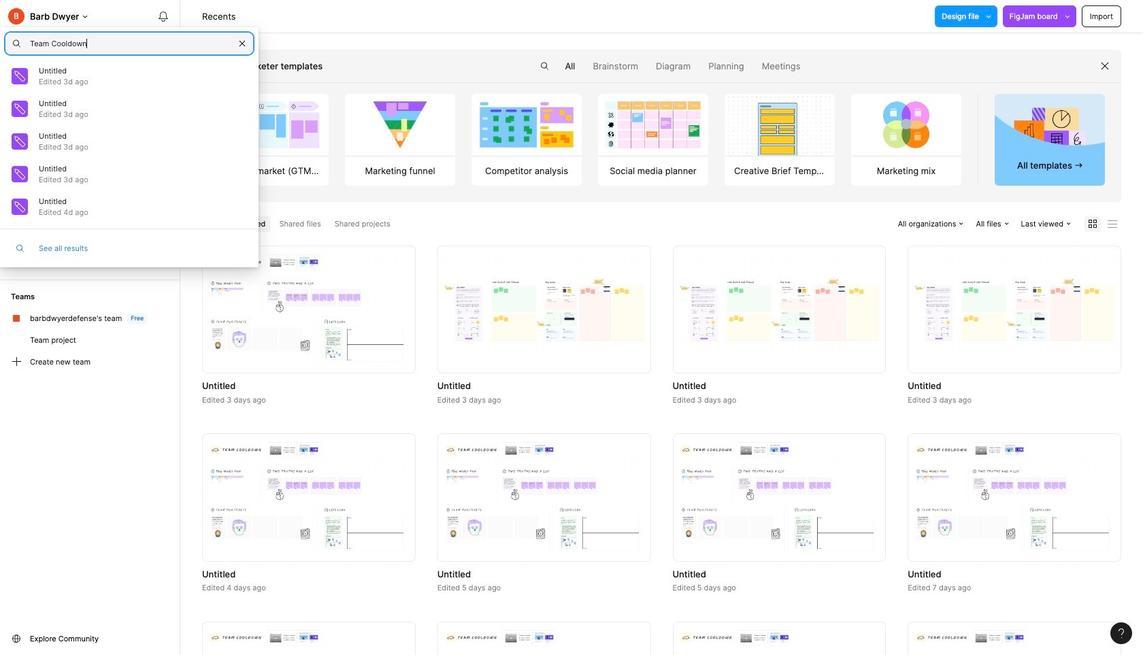 Task type: describe. For each thing, give the bounding box(es) containing it.
go-to-market (gtm) strategy image
[[219, 94, 328, 156]]

social media planner image
[[598, 94, 708, 156]]

page 16 image
[[11, 118, 22, 129]]

competitor analysis image
[[472, 94, 582, 156]]

Search for anything text field
[[30, 38, 174, 49]]

see all all templates image
[[1014, 107, 1086, 154]]

Search for anything text field
[[30, 38, 92, 49]]



Task type: locate. For each thing, give the bounding box(es) containing it.
creative brief template image
[[718, 94, 842, 156]]

0 vertical spatial search 32 image
[[5, 33, 27, 54]]

1 vertical spatial search 32 image
[[9, 237, 31, 259]]

marketing funnel image
[[345, 94, 455, 156]]

x 16 image
[[237, 38, 248, 49]]

bell 32 image
[[152, 5, 174, 27]]

search 32 image
[[5, 33, 27, 54], [534, 55, 556, 77]]

0 horizontal spatial search 32 image
[[5, 33, 27, 54]]

search 32 image
[[5, 33, 27, 54], [9, 237, 31, 259]]

1 vertical spatial search 32 image
[[534, 55, 556, 77]]

file thumbnail image
[[209, 254, 409, 365], [444, 279, 644, 341], [679, 279, 879, 341], [915, 279, 1115, 341], [209, 442, 409, 553], [444, 442, 644, 553], [679, 442, 879, 553], [915, 442, 1115, 553], [209, 630, 409, 655], [444, 630, 644, 655], [679, 630, 879, 655], [915, 630, 1115, 655]]

1 horizontal spatial search 32 image
[[534, 55, 556, 77]]

recent 16 image
[[11, 65, 22, 76]]

0 vertical spatial search 32 image
[[5, 33, 27, 54]]

marketing mix image
[[851, 94, 961, 156]]

search 32 image up competitor analysis "image"
[[534, 55, 556, 77]]

search 32 image up recent 16 icon
[[5, 33, 27, 54]]

community 16 image
[[11, 633, 22, 644]]



Task type: vqa. For each thing, say whether or not it's contained in the screenshot.
TEAM WEEKLY image
no



